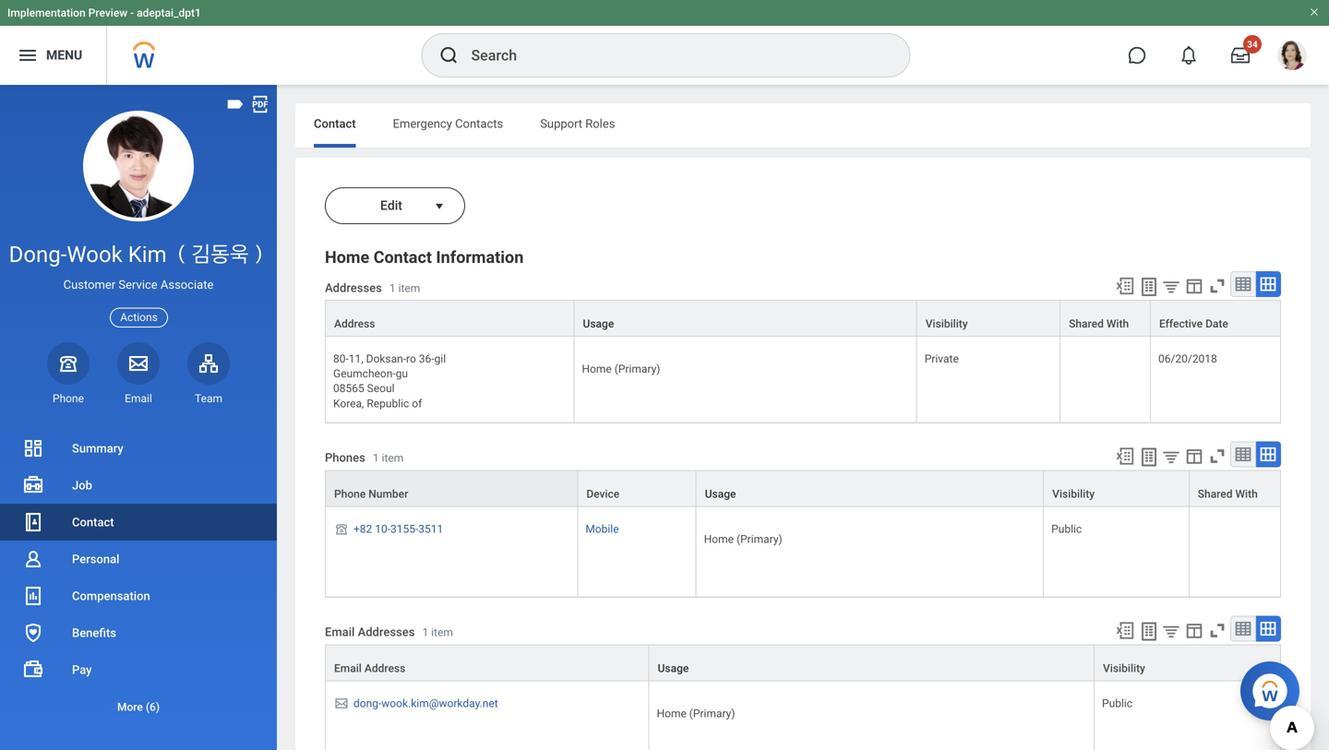Task type: describe. For each thing, give the bounding box(es) containing it.
phones 1 item
[[325, 451, 404, 465]]

shared for the bottom shared with popup button
[[1198, 488, 1233, 501]]

phone number
[[334, 488, 408, 501]]

item for phones
[[382, 452, 404, 465]]

effective date button
[[1151, 301, 1280, 336]]

navigation pane region
[[0, 85, 277, 750]]

customer
[[63, 278, 116, 292]]

usage for 1
[[583, 318, 614, 330]]

edit button
[[325, 187, 428, 224]]

3511
[[418, 523, 443, 536]]

job image
[[22, 474, 44, 497]]

mail image
[[127, 352, 150, 374]]

1 vertical spatial visibility button
[[1044, 471, 1189, 506]]

profile logan mcneil image
[[1277, 41, 1307, 74]]

0 vertical spatial address
[[334, 318, 375, 330]]

customer service associate
[[63, 278, 214, 292]]

pay image
[[22, 659, 44, 681]]

shared for topmost shared with popup button
[[1069, 318, 1104, 330]]

job link
[[0, 467, 277, 504]]

menu
[[46, 48, 82, 63]]

1 vertical spatial usage button
[[697, 471, 1043, 506]]

close environment banner image
[[1309, 6, 1320, 18]]

personal link
[[0, 541, 277, 578]]

export to excel image for phones
[[1115, 446, 1135, 466]]

expand table image for addresses
[[1259, 620, 1277, 638]]

0 vertical spatial addresses
[[325, 281, 382, 295]]

team dong-wook kim （김동욱） element
[[187, 391, 230, 406]]

summary image
[[22, 437, 44, 460]]

row containing address
[[325, 300, 1281, 337]]

phone for phone number
[[334, 488, 366, 501]]

team link
[[187, 342, 230, 406]]

implementation
[[7, 6, 86, 19]]

doksan-
[[366, 353, 406, 366]]

1 for addresses
[[389, 282, 396, 295]]

row containing email address
[[325, 645, 1281, 681]]

gil
[[434, 353, 446, 366]]

pay
[[72, 663, 92, 677]]

contact link
[[0, 504, 277, 541]]

associate
[[160, 278, 214, 292]]

more
[[117, 701, 143, 714]]

select to filter grid data image for phones
[[1161, 447, 1181, 466]]

geumcheon-
[[333, 367, 396, 380]]

(6)
[[146, 701, 160, 714]]

wook.kim@workday.net
[[381, 697, 498, 710]]

+82 10-3155-3511
[[353, 523, 443, 536]]

compensation
[[72, 589, 150, 603]]

compensation link
[[0, 578, 277, 615]]

visibility for addresses
[[1103, 662, 1145, 675]]

1 horizontal spatial shared with
[[1198, 488, 1258, 501]]

email for addresses
[[325, 625, 355, 639]]

view team image
[[198, 352, 220, 374]]

Search Workday  search field
[[471, 35, 872, 76]]

public for right public element
[[1102, 697, 1132, 710]]

usage button for addresses
[[649, 645, 1094, 681]]

team
[[195, 392, 222, 405]]

0 vertical spatial public element
[[1051, 519, 1082, 536]]

fullscreen image
[[1207, 620, 1227, 641]]

edit
[[380, 198, 402, 213]]

device
[[586, 488, 620, 501]]

information
[[436, 248, 524, 267]]

inbox large image
[[1231, 46, 1250, 65]]

phone for phone
[[53, 392, 84, 405]]

benefits image
[[22, 622, 44, 644]]

visibility button for 1
[[917, 301, 1060, 336]]

benefits link
[[0, 615, 277, 652]]

11,
[[349, 353, 363, 366]]

list containing summary
[[0, 430, 277, 725]]

private
[[925, 353, 959, 366]]

kim
[[128, 241, 167, 268]]

actions button
[[110, 308, 168, 327]]

1 for phones
[[373, 452, 379, 465]]

home (primary) element for 1
[[582, 359, 660, 376]]

1 vertical spatial home (primary) element
[[704, 529, 782, 546]]

email dong-wook kim （김동욱） element
[[117, 391, 160, 406]]

row containing dong-wook.kim@workday.net
[[325, 681, 1281, 750]]

mobile
[[585, 523, 619, 536]]

3155-
[[390, 523, 418, 536]]

caret down image
[[428, 199, 450, 214]]

justify image
[[17, 44, 39, 66]]

address button
[[326, 301, 574, 336]]

1 vertical spatial shared with button
[[1189, 471, 1280, 506]]

phone image inside popup button
[[55, 352, 81, 374]]

notifications large image
[[1179, 46, 1198, 65]]

seoul
[[367, 382, 395, 395]]

export to excel image
[[1115, 620, 1135, 641]]

visibility for 1
[[925, 318, 968, 330]]

0 vertical spatial shared with button
[[1061, 301, 1150, 336]]

-
[[130, 6, 134, 19]]

toolbar for email addresses
[[1107, 616, 1281, 645]]

personal
[[72, 552, 119, 566]]

dong-
[[353, 697, 381, 710]]

home for home (primary) element related to 1
[[582, 363, 612, 376]]

0 vertical spatial cell
[[1061, 337, 1151, 423]]

contacts
[[455, 117, 503, 131]]

contact inside tab list
[[314, 117, 356, 131]]

home for the middle home (primary) element
[[704, 533, 734, 546]]

pay link
[[0, 652, 277, 689]]

usage button for 1
[[575, 301, 916, 336]]

number
[[368, 488, 408, 501]]

summary
[[72, 442, 123, 455]]

republic
[[367, 397, 409, 410]]

support roles
[[540, 117, 615, 131]]

home (primary) for 1
[[582, 363, 660, 376]]

public for topmost public element
[[1051, 523, 1082, 536]]

toolbar for phones
[[1107, 442, 1281, 470]]

dong-
[[9, 241, 67, 268]]

summary link
[[0, 430, 277, 467]]

adeptai_dpt1
[[137, 6, 201, 19]]

phones
[[325, 451, 365, 465]]

email addresses 1 item
[[325, 625, 453, 639]]

service
[[119, 278, 158, 292]]

usage for addresses
[[658, 662, 689, 675]]

gu
[[396, 367, 408, 380]]

implementation preview -   adeptai_dpt1
[[7, 6, 201, 19]]

1 horizontal spatial visibility
[[1052, 488, 1095, 501]]

of
[[412, 397, 422, 410]]



Task type: locate. For each thing, give the bounding box(es) containing it.
phone dong-wook kim （김동욱） element
[[47, 391, 90, 406]]

3 click to view/edit grid preferences image from the top
[[1184, 620, 1204, 641]]

0 horizontal spatial public element
[[1051, 519, 1082, 536]]

1 vertical spatial visibility
[[1052, 488, 1095, 501]]

more (6)
[[117, 701, 160, 714]]

2 expand table image from the top
[[1259, 620, 1277, 638]]

addresses
[[325, 281, 382, 295], [358, 625, 415, 639]]

row containing phone number
[[325, 470, 1281, 507]]

email button
[[117, 342, 160, 406]]

dong-wook kim （김동욱）
[[9, 241, 268, 268]]

table image for addresses
[[1234, 275, 1252, 293]]

home (primary) element for addresses
[[657, 704, 735, 720]]

click to view/edit grid preferences image
[[1184, 276, 1204, 296], [1184, 446, 1204, 466], [1184, 620, 1204, 641]]

with for the bottom shared with popup button
[[1235, 488, 1258, 501]]

home
[[325, 248, 369, 267], [582, 363, 612, 376], [704, 533, 734, 546], [657, 707, 687, 720]]

0 vertical spatial toolbar
[[1107, 271, 1281, 300]]

search image
[[438, 44, 460, 66]]

0 horizontal spatial visibility
[[925, 318, 968, 330]]

0 horizontal spatial cell
[[1061, 337, 1151, 423]]

phone number button
[[326, 471, 577, 506]]

email down mail icon
[[125, 392, 152, 405]]

0 vertical spatial phone
[[53, 392, 84, 405]]

click to view/edit grid preferences image for phones
[[1184, 446, 1204, 466]]

1 horizontal spatial contact
[[314, 117, 356, 131]]

1 inside phones 1 item
[[373, 452, 379, 465]]

view printable version (pdf) image
[[250, 94, 270, 114]]

2 toolbar from the top
[[1107, 442, 1281, 470]]

6 row from the top
[[325, 681, 1281, 750]]

06/20/2018
[[1158, 353, 1217, 366]]

1 horizontal spatial (primary)
[[689, 707, 735, 720]]

2 vertical spatial home (primary) element
[[657, 704, 735, 720]]

phone inside popup button
[[334, 488, 366, 501]]

table image up the effective date popup button on the right top of the page
[[1234, 275, 1252, 293]]

3 table image from the top
[[1234, 620, 1252, 638]]

toolbar
[[1107, 271, 1281, 300], [1107, 442, 1281, 470], [1107, 616, 1281, 645]]

2 vertical spatial select to filter grid data image
[[1161, 621, 1181, 641]]

fullscreen image left expand table image
[[1207, 446, 1227, 466]]

0 horizontal spatial (primary)
[[614, 363, 660, 376]]

shared with button
[[1061, 301, 1150, 336], [1189, 471, 1280, 506]]

ro
[[406, 353, 416, 366]]

2 select to filter grid data image from the top
[[1161, 447, 1181, 466]]

contact image
[[22, 511, 44, 533]]

1 horizontal spatial 1
[[389, 282, 396, 295]]

compensation image
[[22, 585, 44, 607]]

0 vertical spatial fullscreen image
[[1207, 276, 1227, 296]]

1 horizontal spatial shared
[[1198, 488, 1233, 501]]

phone up "summary"
[[53, 392, 84, 405]]

email
[[125, 392, 152, 405], [325, 625, 355, 639], [334, 662, 362, 675]]

dong-wook.kim@workday.net
[[353, 697, 498, 710]]

phone
[[53, 392, 84, 405], [334, 488, 366, 501]]

80-11, doksan-ro 36-gil geumcheon-gu 08565 seoul korea, republic of
[[333, 353, 446, 410]]

table image right fullscreen image
[[1234, 620, 1252, 638]]

1 vertical spatial with
[[1235, 488, 1258, 501]]

2 vertical spatial table image
[[1234, 620, 1252, 638]]

toolbar for addresses
[[1107, 271, 1281, 300]]

0 vertical spatial table image
[[1234, 275, 1252, 293]]

phone inside popup button
[[53, 392, 84, 405]]

1 fullscreen image from the top
[[1207, 276, 1227, 296]]

2 horizontal spatial (primary)
[[736, 533, 782, 546]]

home (primary) element
[[582, 359, 660, 376], [704, 529, 782, 546], [657, 704, 735, 720]]

2 vertical spatial click to view/edit grid preferences image
[[1184, 620, 1204, 641]]

1 inside email addresses 1 item
[[422, 626, 428, 639]]

phone down phones
[[334, 488, 366, 501]]

export to excel image for addresses
[[1115, 276, 1135, 296]]

3 row from the top
[[325, 470, 1281, 507]]

row containing +82 10-3155-3511
[[325, 507, 1281, 597]]

addresses up email address
[[358, 625, 415, 639]]

wook
[[67, 241, 123, 268]]

click to view/edit grid preferences image left fullscreen image
[[1184, 620, 1204, 641]]

public element
[[1051, 519, 1082, 536], [1102, 693, 1132, 710]]

0 horizontal spatial phone
[[53, 392, 84, 405]]

cell up fullscreen image
[[1189, 507, 1281, 597]]

1 toolbar from the top
[[1107, 271, 1281, 300]]

select to filter grid data image
[[1161, 277, 1181, 296], [1161, 447, 1181, 466], [1161, 621, 1181, 641]]

1 down home contact information
[[389, 282, 396, 295]]

0 vertical spatial click to view/edit grid preferences image
[[1184, 276, 1204, 296]]

1 vertical spatial (primary)
[[736, 533, 782, 546]]

shared with button left effective
[[1061, 301, 1150, 336]]

email for address
[[334, 662, 362, 675]]

0 vertical spatial home (primary)
[[582, 363, 660, 376]]

fullscreen image
[[1207, 276, 1227, 296], [1207, 446, 1227, 466]]

menu banner
[[0, 0, 1329, 85]]

1 up the email address popup button
[[422, 626, 428, 639]]

0 vertical spatial email
[[125, 392, 152, 405]]

1 vertical spatial contact
[[373, 248, 432, 267]]

export to worksheets image
[[1138, 276, 1160, 298], [1138, 446, 1160, 468], [1138, 620, 1160, 643]]

phone image
[[55, 352, 81, 374], [333, 522, 350, 537]]

preview
[[88, 6, 128, 19]]

1 horizontal spatial public
[[1102, 697, 1132, 710]]

1 vertical spatial public element
[[1102, 693, 1132, 710]]

public
[[1051, 523, 1082, 536], [1102, 697, 1132, 710]]

2 vertical spatial usage
[[658, 662, 689, 675]]

2 horizontal spatial visibility
[[1103, 662, 1145, 675]]

(primary) for 1
[[614, 363, 660, 376]]

effective
[[1159, 318, 1203, 330]]

+82
[[353, 523, 372, 536]]

cell
[[1061, 337, 1151, 423], [1189, 507, 1281, 597]]

phone image up the phone dong-wook kim （김동욱） element
[[55, 352, 81, 374]]

item up the email address popup button
[[431, 626, 453, 639]]

fullscreen image up the effective date popup button on the right top of the page
[[1207, 276, 1227, 296]]

0 vertical spatial item
[[398, 282, 420, 295]]

job
[[72, 479, 92, 492]]

phone button
[[47, 342, 90, 406]]

0 horizontal spatial shared with
[[1069, 318, 1129, 330]]

1 select to filter grid data image from the top
[[1161, 277, 1181, 296]]

contact up personal
[[72, 515, 114, 529]]

+82 10-3155-3511 link
[[353, 519, 443, 536]]

more (6) button
[[0, 689, 277, 725]]

row
[[325, 300, 1281, 337], [325, 337, 1281, 423], [325, 470, 1281, 507], [325, 507, 1281, 597], [325, 645, 1281, 681], [325, 681, 1281, 750]]

1 vertical spatial email
[[325, 625, 355, 639]]

contact
[[314, 117, 356, 131], [373, 248, 432, 267], [72, 515, 114, 529]]

dong-wook.kim@workday.net link
[[353, 693, 498, 710]]

tab list
[[295, 103, 1311, 148]]

1 horizontal spatial usage
[[658, 662, 689, 675]]

1 vertical spatial click to view/edit grid preferences image
[[1184, 446, 1204, 466]]

mail image
[[333, 696, 350, 711]]

addresses up "11,"
[[325, 281, 382, 295]]

0 vertical spatial usage
[[583, 318, 614, 330]]

1 vertical spatial cell
[[1189, 507, 1281, 597]]

contact inside list
[[72, 515, 114, 529]]

0 horizontal spatial public
[[1051, 523, 1082, 536]]

34 button
[[1220, 35, 1262, 76]]

2 vertical spatial visibility button
[[1095, 645, 1280, 681]]

3 toolbar from the top
[[1107, 616, 1281, 645]]

0 vertical spatial home (primary) element
[[582, 359, 660, 376]]

effective date
[[1159, 318, 1228, 330]]

4 row from the top
[[325, 507, 1281, 597]]

2 row from the top
[[325, 337, 1281, 423]]

3 select to filter grid data image from the top
[[1161, 621, 1181, 641]]

1 vertical spatial phone image
[[333, 522, 350, 537]]

shared with button down expand table image
[[1189, 471, 1280, 506]]

2 vertical spatial email
[[334, 662, 362, 675]]

2 click to view/edit grid preferences image from the top
[[1184, 446, 1204, 466]]

cell left the 06/20/2018
[[1061, 337, 1151, 423]]

1 horizontal spatial phone image
[[333, 522, 350, 537]]

more (6) button
[[0, 696, 277, 718]]

0 vertical spatial phone image
[[55, 352, 81, 374]]

private element
[[925, 349, 959, 366]]

1 vertical spatial addresses
[[358, 625, 415, 639]]

item for addresses
[[398, 282, 420, 295]]

with
[[1106, 318, 1129, 330], [1235, 488, 1258, 501]]

34
[[1247, 39, 1258, 50]]

item inside email addresses 1 item
[[431, 626, 453, 639]]

table image
[[1234, 275, 1252, 293], [1234, 445, 1252, 464], [1234, 620, 1252, 638]]

visibility button for addresses
[[1095, 645, 1280, 681]]

with for topmost shared with popup button
[[1106, 318, 1129, 330]]

1 row from the top
[[325, 300, 1281, 337]]

1 vertical spatial fullscreen image
[[1207, 446, 1227, 466]]

list
[[0, 430, 277, 725]]

1 horizontal spatial with
[[1235, 488, 1258, 501]]

export to worksheets image for phones
[[1138, 446, 1160, 468]]

2 vertical spatial usage button
[[649, 645, 1094, 681]]

0 vertical spatial contact
[[314, 117, 356, 131]]

home (primary) for addresses
[[657, 707, 735, 720]]

2 vertical spatial contact
[[72, 515, 114, 529]]

2 export to excel image from the top
[[1115, 446, 1135, 466]]

08565
[[333, 382, 364, 395]]

0 vertical spatial usage button
[[575, 301, 916, 336]]

emergency contacts
[[393, 117, 503, 131]]

item up 'number' at bottom left
[[382, 452, 404, 465]]

1 vertical spatial export to worksheets image
[[1138, 446, 1160, 468]]

addresses 1 item
[[325, 281, 420, 295]]

mobile link
[[585, 519, 619, 536]]

table image for email addresses
[[1234, 620, 1252, 638]]

1 horizontal spatial phone
[[334, 488, 366, 501]]

1 vertical spatial item
[[382, 452, 404, 465]]

contact up addresses 1 item
[[373, 248, 432, 267]]

1 vertical spatial public
[[1102, 697, 1132, 710]]

0 vertical spatial shared
[[1069, 318, 1104, 330]]

email up email address
[[325, 625, 355, 639]]

select to filter grid data image for email addresses
[[1161, 621, 1181, 641]]

2 horizontal spatial usage
[[705, 488, 736, 501]]

click to view/edit grid preferences image for email addresses
[[1184, 620, 1204, 641]]

36-
[[419, 353, 434, 366]]

2 horizontal spatial 1
[[422, 626, 428, 639]]

1 click to view/edit grid preferences image from the top
[[1184, 276, 1204, 296]]

1 export to worksheets image from the top
[[1138, 276, 1160, 298]]

2 table image from the top
[[1234, 445, 1252, 464]]

shared
[[1069, 318, 1104, 330], [1198, 488, 1233, 501]]

0 vertical spatial shared with
[[1069, 318, 1129, 330]]

（김동욱）
[[172, 241, 268, 268]]

tag image
[[225, 94, 245, 114]]

0 horizontal spatial phone image
[[55, 352, 81, 374]]

item down home contact information
[[398, 282, 420, 295]]

2 export to worksheets image from the top
[[1138, 446, 1160, 468]]

0 vertical spatial 1
[[389, 282, 396, 295]]

1 horizontal spatial public element
[[1102, 693, 1132, 710]]

menu button
[[0, 26, 106, 85]]

usage
[[583, 318, 614, 330], [705, 488, 736, 501], [658, 662, 689, 675]]

expand table image up the effective date popup button on the right top of the page
[[1259, 275, 1277, 293]]

2 vertical spatial visibility
[[1103, 662, 1145, 675]]

1 inside addresses 1 item
[[389, 282, 396, 295]]

1 vertical spatial 1
[[373, 452, 379, 465]]

export to excel image
[[1115, 276, 1135, 296], [1115, 446, 1135, 466]]

10-
[[375, 523, 390, 536]]

0 horizontal spatial shared
[[1069, 318, 1104, 330]]

expand table image
[[1259, 275, 1277, 293], [1259, 620, 1277, 638]]

item inside addresses 1 item
[[398, 282, 420, 295]]

item
[[398, 282, 420, 295], [382, 452, 404, 465], [431, 626, 453, 639]]

row containing 80-11, doksan-ro 36-gil
[[325, 337, 1281, 423]]

home for addresses's home (primary) element
[[657, 707, 687, 720]]

0 horizontal spatial contact
[[72, 515, 114, 529]]

1 vertical spatial expand table image
[[1259, 620, 1277, 638]]

visibility
[[925, 318, 968, 330], [1052, 488, 1095, 501], [1103, 662, 1145, 675]]

home contact information
[[325, 248, 524, 267]]

actions
[[120, 311, 158, 324]]

2 horizontal spatial contact
[[373, 248, 432, 267]]

date
[[1205, 318, 1228, 330]]

address up "11,"
[[334, 318, 375, 330]]

table image for phones
[[1234, 445, 1252, 464]]

expand table image
[[1259, 445, 1277, 464]]

(primary) for addresses
[[689, 707, 735, 720]]

address
[[334, 318, 375, 330], [364, 662, 405, 675]]

email address
[[334, 662, 405, 675]]

0 horizontal spatial 1
[[373, 452, 379, 465]]

1 horizontal spatial cell
[[1189, 507, 1281, 597]]

email address button
[[326, 645, 648, 681]]

1
[[389, 282, 396, 295], [373, 452, 379, 465], [422, 626, 428, 639]]

2 vertical spatial export to worksheets image
[[1138, 620, 1160, 643]]

email up mail image
[[334, 662, 362, 675]]

1 vertical spatial address
[[364, 662, 405, 675]]

korea,
[[333, 397, 364, 410]]

email inside navigation pane region
[[125, 392, 152, 405]]

address down email addresses 1 item
[[364, 662, 405, 675]]

1 vertical spatial phone
[[334, 488, 366, 501]]

3 export to worksheets image from the top
[[1138, 620, 1160, 643]]

1 vertical spatial shared with
[[1198, 488, 1258, 501]]

shared with
[[1069, 318, 1129, 330], [1198, 488, 1258, 501]]

1 horizontal spatial shared with button
[[1189, 471, 1280, 506]]

table image left expand table image
[[1234, 445, 1252, 464]]

click to view/edit grid preferences image for addresses
[[1184, 276, 1204, 296]]

visibility button
[[917, 301, 1060, 336], [1044, 471, 1189, 506], [1095, 645, 1280, 681]]

(primary)
[[614, 363, 660, 376], [736, 533, 782, 546], [689, 707, 735, 720]]

1 right phones
[[373, 452, 379, 465]]

2 vertical spatial (primary)
[[689, 707, 735, 720]]

2 vertical spatial item
[[431, 626, 453, 639]]

80-
[[333, 353, 349, 366]]

fullscreen image for phones
[[1207, 446, 1227, 466]]

contact left emergency
[[314, 117, 356, 131]]

1 vertical spatial select to filter grid data image
[[1161, 447, 1181, 466]]

click to view/edit grid preferences image left expand table image
[[1184, 446, 1204, 466]]

click to view/edit grid preferences image up effective date
[[1184, 276, 1204, 296]]

device button
[[578, 471, 696, 506]]

item inside phones 1 item
[[382, 452, 404, 465]]

2 vertical spatial home (primary)
[[657, 707, 735, 720]]

1 expand table image from the top
[[1259, 275, 1277, 293]]

tab list containing contact
[[295, 103, 1311, 148]]

1 vertical spatial table image
[[1234, 445, 1252, 464]]

0 vertical spatial visibility
[[925, 318, 968, 330]]

1 table image from the top
[[1234, 275, 1252, 293]]

select to filter grid data image for addresses
[[1161, 277, 1181, 296]]

1 vertical spatial usage
[[705, 488, 736, 501]]

home (primary)
[[582, 363, 660, 376], [704, 533, 782, 546], [657, 707, 735, 720]]

emergency
[[393, 117, 452, 131]]

2 fullscreen image from the top
[[1207, 446, 1227, 466]]

export to worksheets image for addresses
[[1138, 276, 1160, 298]]

0 vertical spatial export to worksheets image
[[1138, 276, 1160, 298]]

5 row from the top
[[325, 645, 1281, 681]]

phone image left +82
[[333, 522, 350, 537]]

personal image
[[22, 548, 44, 570]]

0 horizontal spatial usage
[[583, 318, 614, 330]]

0 vertical spatial expand table image
[[1259, 275, 1277, 293]]

benefits
[[72, 626, 116, 640]]

1 vertical spatial home (primary)
[[704, 533, 782, 546]]

expand table image right fullscreen image
[[1259, 620, 1277, 638]]

0 horizontal spatial shared with button
[[1061, 301, 1150, 336]]

1 vertical spatial shared
[[1198, 488, 1233, 501]]

0 vertical spatial select to filter grid data image
[[1161, 277, 1181, 296]]

1 vertical spatial toolbar
[[1107, 442, 1281, 470]]

export to worksheets image for email addresses
[[1138, 620, 1160, 643]]

2 vertical spatial 1
[[422, 626, 428, 639]]

roles
[[585, 117, 615, 131]]

0 vertical spatial (primary)
[[614, 363, 660, 376]]

support
[[540, 117, 582, 131]]

expand table image for 1
[[1259, 275, 1277, 293]]

1 export to excel image from the top
[[1115, 276, 1135, 296]]

1 vertical spatial export to excel image
[[1115, 446, 1135, 466]]

fullscreen image for addresses
[[1207, 276, 1227, 296]]



Task type: vqa. For each thing, say whether or not it's contained in the screenshot.
80-
yes



